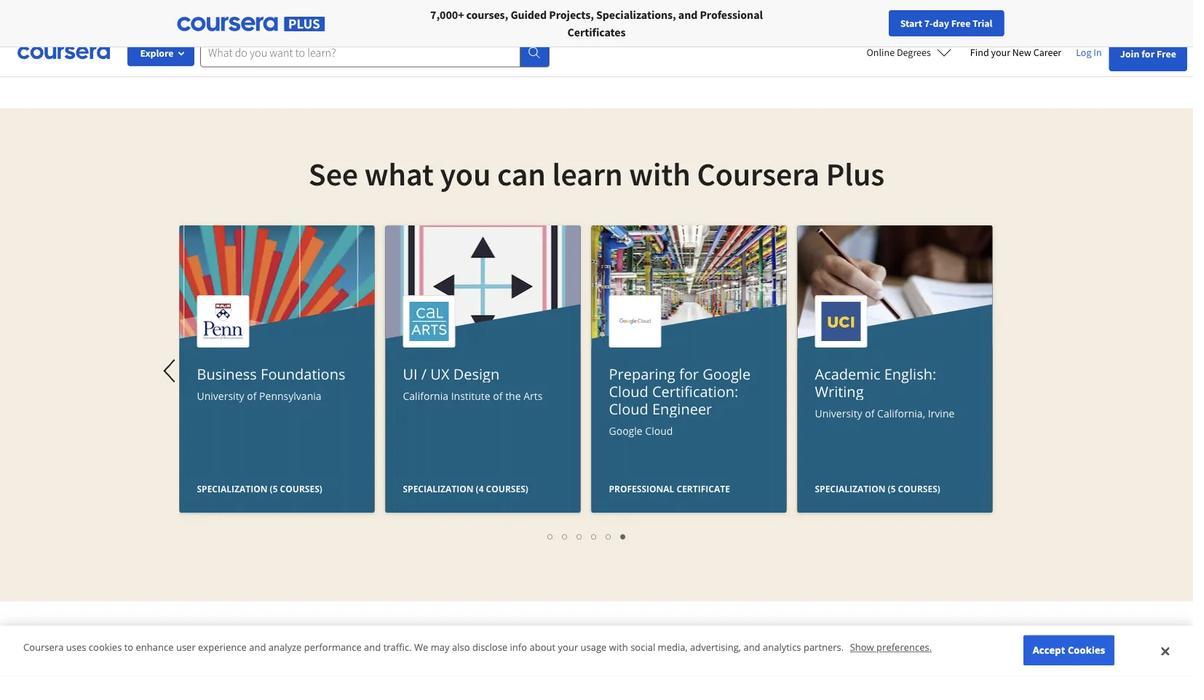 Task type: vqa. For each thing, say whether or not it's contained in the screenshot.
"eLearning"
no



Task type: locate. For each thing, give the bounding box(es) containing it.
analyze
[[269, 641, 302, 655]]

and left analyze
[[249, 641, 266, 655]]

of down "business"
[[247, 389, 257, 403]]

degrees
[[897, 46, 931, 59]]

courses, inside 7,000+ courses, guided projects, specializations, and professional certificates
[[466, 7, 508, 22]]

1 specialization (5 courses) from the left
[[197, 483, 322, 495]]

free
[[952, 17, 971, 30], [1157, 47, 1177, 60]]

advertising,
[[690, 641, 741, 655]]

user
[[176, 641, 196, 655]]

0 horizontal spatial take
[[193, 20, 214, 35]]

you inside spend less money on your learning if you plan to take multiple courses this year
[[401, 20, 419, 35]]

explore inside explore any interest or trending topic, take prerequisites, and advance your skills
[[191, 3, 227, 17]]

0 horizontal spatial specialization
[[197, 483, 268, 495]]

foundations
[[261, 364, 346, 384]]

0 horizontal spatial courses)
[[280, 483, 322, 495]]

courses, up year on the left top of page
[[466, 7, 508, 22]]

0 vertical spatial university
[[197, 389, 244, 403]]

explore for explore any interest or trending topic, take prerequisites, and advance your skills
[[191, 3, 227, 17]]

ui
[[403, 364, 418, 384]]

of inside business foundations university of pennsylvania
[[247, 389, 257, 403]]

2 courses) from the left
[[486, 483, 529, 495]]

1 learning from the left
[[533, 3, 573, 17]]

university inside academic english: writing university of california, irvine
[[815, 407, 863, 421]]

0 horizontal spatial (5
[[270, 483, 278, 495]]

you up the additional
[[898, 20, 916, 35]]

uses
[[66, 641, 86, 655]]

pace,
[[696, 3, 722, 17]]

1 horizontal spatial specialization (5 courses)
[[815, 483, 941, 495]]

to right the plan
[[446, 20, 456, 35]]

for
[[215, 7, 231, 22], [314, 7, 330, 22]]

different
[[663, 38, 705, 52]]

3 courses) from the left
[[898, 483, 941, 495]]

plan
[[422, 20, 443, 35]]

0 horizontal spatial learning
[[533, 3, 573, 17]]

2 specialization from the left
[[403, 483, 474, 495]]

learning
[[533, 3, 573, 17], [956, 3, 996, 17]]

of left california,
[[865, 407, 875, 421]]

earn
[[827, 3, 849, 17]]

1 horizontal spatial (5
[[888, 483, 896, 495]]

disclose
[[473, 641, 508, 655]]

0 vertical spatial coursera
[[697, 154, 820, 194]]

0 vertical spatial with
[[629, 154, 691, 194]]

courses) for university
[[898, 483, 941, 495]]

2 horizontal spatial you
[[898, 20, 916, 35]]

1 (5 from the left
[[270, 483, 278, 495]]

0 vertical spatial or
[[289, 3, 300, 17]]

2 horizontal spatial for
[[1142, 47, 1155, 60]]

2 specialization (5 courses) from the left
[[815, 483, 941, 495]]

university down "business"
[[197, 389, 244, 403]]

to down between
[[759, 20, 769, 35]]

for
[[911, 3, 924, 17], [1142, 47, 1155, 60], [679, 364, 699, 384]]

see what you can learn with coursera plus
[[309, 154, 885, 194]]

cloud down the "preparing"
[[609, 399, 649, 419]]

explore button
[[127, 40, 194, 66]]

coursera image
[[17, 41, 110, 64]]

businesses
[[136, 7, 192, 22]]

6 button
[[616, 528, 631, 545]]

online degrees
[[867, 46, 931, 59]]

0 horizontal spatial with
[[609, 641, 628, 655]]

0 horizontal spatial free
[[952, 17, 971, 30]]

1 take from the left
[[193, 20, 214, 35]]

cloud left engineer
[[609, 382, 649, 402]]

academic english: writing. university of california, irvine. specialization (5 courses) element
[[798, 226, 993, 627]]

program
[[832, 20, 873, 35]]

1 horizontal spatial to
[[446, 20, 456, 35]]

1 vertical spatial coursera
[[23, 641, 64, 655]]

courses) inside academic english: writing. university of california, irvine. specialization (5 courses) element
[[898, 483, 941, 495]]

1 vertical spatial professional
[[609, 483, 675, 495]]

professional
[[700, 7, 763, 22], [609, 483, 675, 495]]

university down writing
[[815, 407, 863, 421]]

0 horizontal spatial or
[[289, 3, 300, 17]]

3 button
[[573, 528, 587, 545]]

1 vertical spatial explore
[[140, 47, 174, 60]]

explore down businesses link
[[140, 47, 174, 60]]

google
[[703, 364, 751, 384], [609, 424, 643, 438]]

start 7-day free trial button
[[889, 10, 1005, 36]]

your down topic,
[[349, 20, 371, 35]]

and up skills
[[285, 20, 304, 35]]

7-
[[925, 17, 933, 30]]

(5
[[270, 483, 278, 495], [888, 483, 896, 495]]

0 horizontal spatial university
[[197, 389, 244, 403]]

multiple
[[481, 20, 522, 35], [626, 20, 667, 35]]

2 horizontal spatial of
[[865, 407, 875, 421]]

your
[[508, 3, 530, 17], [649, 3, 671, 17], [349, 20, 371, 35], [991, 46, 1011, 59], [558, 641, 578, 655]]

a down between
[[771, 20, 777, 35]]

take down money
[[458, 20, 479, 35]]

cloud down engineer
[[645, 424, 673, 438]]

learning up 'no'
[[956, 3, 996, 17]]

1 horizontal spatial courses,
[[670, 20, 710, 35]]

1 horizontal spatial explore
[[191, 3, 227, 17]]

courses) inside the business foundations. university of pennsylvania. specialization (5 courses) element
[[280, 483, 322, 495]]

guided
[[511, 7, 547, 22]]

for for free
[[1142, 47, 1155, 60]]

/
[[422, 364, 427, 384]]

the
[[505, 389, 521, 403]]

2 horizontal spatial courses)
[[898, 483, 941, 495]]

online
[[867, 46, 895, 59]]

design
[[453, 364, 500, 384]]

log
[[1076, 46, 1092, 59]]

1 vertical spatial google
[[609, 424, 643, 438]]

accept cookies button
[[1024, 636, 1115, 666]]

0 vertical spatial a
[[852, 3, 858, 17]]

usage
[[581, 641, 607, 655]]

1 horizontal spatial multiple
[[626, 20, 667, 35]]

1 horizontal spatial specialization
[[403, 483, 474, 495]]

0 vertical spatial explore
[[191, 3, 227, 17]]

a inside earn a certificate for every learning program that you complete at no additional cost
[[852, 3, 858, 17]]

0 horizontal spatial multiple
[[481, 20, 522, 35]]

3 specialization from the left
[[815, 483, 886, 495]]

a inside learn at your own pace, move between multiple courses, or switch to a different course
[[771, 20, 777, 35]]

1 vertical spatial free
[[1157, 47, 1177, 60]]

2 (5 from the left
[[888, 483, 896, 495]]

(5 for university
[[270, 483, 278, 495]]

professional up 6
[[609, 483, 675, 495]]

learning for your
[[533, 3, 573, 17]]

explore
[[191, 3, 227, 17], [140, 47, 174, 60]]

2 multiple from the left
[[626, 20, 667, 35]]

or inside learn at your own pace, move between multiple courses, or switch to a different course
[[712, 20, 722, 35]]

take inside spend less money on your learning if you plan to take multiple courses this year
[[458, 20, 479, 35]]

explore any interest or trending topic, take prerequisites, and advance your skills
[[191, 3, 373, 52]]

for inside preparing for google cloud certification: cloud engineer google cloud
[[679, 364, 699, 384]]

5 button
[[602, 528, 616, 545]]

institute
[[451, 389, 491, 403]]

google down the "preparing"
[[609, 424, 643, 438]]

for left 7-
[[911, 3, 924, 17]]

explore for explore
[[140, 47, 174, 60]]

of
[[247, 389, 257, 403], [493, 389, 503, 403], [865, 407, 875, 421]]

professional up course
[[700, 7, 763, 22]]

show
[[850, 641, 874, 655]]

certificate
[[860, 3, 908, 17]]

1 horizontal spatial learning
[[956, 3, 996, 17]]

2 horizontal spatial specialization
[[815, 483, 886, 495]]

professional inside preparing for google cloud certification: cloud engineer. google cloud. professional certificate element
[[609, 483, 675, 495]]

or
[[289, 3, 300, 17], [712, 20, 722, 35]]

1 horizontal spatial at
[[966, 20, 976, 35]]

multiple down the on
[[481, 20, 522, 35]]

of left the
[[493, 389, 503, 403]]

you down spend
[[401, 20, 419, 35]]

analytics
[[763, 641, 801, 655]]

1 horizontal spatial or
[[712, 20, 722, 35]]

at right learn
[[637, 3, 646, 17]]

1 vertical spatial a
[[771, 20, 777, 35]]

for for for universities
[[215, 7, 231, 22]]

1 horizontal spatial for
[[314, 7, 330, 22]]

a right earn
[[852, 3, 858, 17]]

cookies
[[89, 641, 122, 655]]

2 learning from the left
[[956, 3, 996, 17]]

and inside explore any interest or trending topic, take prerequisites, and advance your skills
[[285, 20, 304, 35]]

university
[[197, 389, 244, 403], [815, 407, 863, 421]]

coursera plus image
[[177, 17, 325, 31]]

online degrees button
[[855, 36, 963, 68]]

free right day
[[952, 17, 971, 30]]

0 horizontal spatial specialization (5 courses)
[[197, 483, 322, 495]]

learning inside earn a certificate for every learning program that you complete at no additional cost
[[956, 3, 996, 17]]

1 horizontal spatial professional
[[700, 7, 763, 22]]

0 horizontal spatial you
[[401, 20, 419, 35]]

1 horizontal spatial free
[[1157, 47, 1177, 60]]

you
[[401, 20, 419, 35], [898, 20, 916, 35], [440, 154, 491, 194]]

1 horizontal spatial courses)
[[486, 483, 529, 495]]

take
[[193, 20, 214, 35], [458, 20, 479, 35]]

take right businesses
[[193, 20, 214, 35]]

to right the cookies
[[124, 641, 133, 655]]

specialization for of
[[197, 483, 268, 495]]

1 courses) from the left
[[280, 483, 322, 495]]

courses) for design
[[486, 483, 529, 495]]

1 vertical spatial university
[[815, 407, 863, 421]]

at left 'no'
[[966, 20, 976, 35]]

courses, inside learn at your own pace, move between multiple courses, or switch to a different course
[[670, 20, 710, 35]]

2 take from the left
[[458, 20, 479, 35]]

that
[[876, 20, 896, 35]]

(4
[[476, 483, 484, 495]]

with left social
[[609, 641, 628, 655]]

preparing for google cloud certification: cloud engineer. google cloud. professional certificate element
[[592, 226, 787, 627]]

courses,
[[466, 7, 508, 22], [670, 20, 710, 35]]

multiple down learn
[[626, 20, 667, 35]]

find your new career
[[971, 46, 1062, 59]]

0 horizontal spatial to
[[124, 641, 133, 655]]

for for for
[[314, 7, 330, 22]]

learning inside spend less money on your learning if you plan to take multiple courses this year
[[533, 3, 573, 17]]

1 horizontal spatial google
[[703, 364, 751, 384]]

business foundations. university of pennsylvania. specialization (5 courses) element
[[180, 226, 375, 627]]

0 vertical spatial for
[[911, 3, 924, 17]]

your inside learn at your own pace, move between multiple courses, or switch to a different course
[[649, 3, 671, 17]]

join for free
[[1120, 47, 1177, 60]]

1 specialization from the left
[[197, 483, 268, 495]]

you left can
[[440, 154, 491, 194]]

with
[[629, 154, 691, 194], [609, 641, 628, 655]]

0 vertical spatial google
[[703, 364, 751, 384]]

courses, up "different"
[[670, 20, 710, 35]]

1 horizontal spatial a
[[852, 3, 858, 17]]

0 horizontal spatial professional
[[609, 483, 675, 495]]

join
[[1120, 47, 1140, 60]]

7,000+
[[430, 7, 464, 22]]

california
[[403, 389, 449, 403]]

list
[[187, 528, 988, 545]]

1 vertical spatial for
[[1142, 47, 1155, 60]]

1 vertical spatial with
[[609, 641, 628, 655]]

explore left any
[[191, 3, 227, 17]]

1 horizontal spatial of
[[493, 389, 503, 403]]

1 horizontal spatial for
[[911, 3, 924, 17]]

trial
[[973, 17, 993, 30]]

accept
[[1033, 644, 1066, 657]]

find your new career link
[[963, 44, 1069, 62]]

1 for from the left
[[215, 7, 231, 22]]

your left own
[[649, 3, 671, 17]]

0 horizontal spatial of
[[247, 389, 257, 403]]

or up course
[[712, 20, 722, 35]]

you inside earn a certificate for every learning program that you complete at no additional cost
[[898, 20, 916, 35]]

courses) inside ui / ux design. california institute of the arts. specialization (4 courses) element
[[486, 483, 529, 495]]

for universities
[[215, 7, 291, 22]]

and
[[679, 7, 698, 22], [285, 20, 304, 35], [249, 641, 266, 655], [364, 641, 381, 655], [744, 641, 761, 655]]

4
[[592, 529, 598, 543]]

free right join
[[1157, 47, 1177, 60]]

on
[[493, 3, 506, 17]]

2 vertical spatial for
[[679, 364, 699, 384]]

0 horizontal spatial a
[[771, 20, 777, 35]]

for up engineer
[[679, 364, 699, 384]]

university inside business foundations university of pennsylvania
[[197, 389, 244, 403]]

your right find on the top right of page
[[991, 46, 1011, 59]]

free inside join for free link
[[1157, 47, 1177, 60]]

None search field
[[200, 38, 550, 67]]

certification:
[[652, 382, 739, 402]]

0 horizontal spatial explore
[[140, 47, 174, 60]]

1 multiple from the left
[[481, 20, 522, 35]]

2 for from the left
[[314, 7, 330, 22]]

courses)
[[280, 483, 322, 495], [486, 483, 529, 495], [898, 483, 941, 495]]

2 horizontal spatial to
[[759, 20, 769, 35]]

and left analytics
[[744, 641, 761, 655]]

1 horizontal spatial take
[[458, 20, 479, 35]]

and left traffic.
[[364, 641, 381, 655]]

0 horizontal spatial courses,
[[466, 7, 508, 22]]

0 horizontal spatial for
[[679, 364, 699, 384]]

business foundations university of pennsylvania
[[197, 364, 346, 403]]

advance
[[306, 20, 347, 35]]

(5 for writing
[[888, 483, 896, 495]]

ui / ux design. california institute of the arts. specialization (4 courses) element
[[386, 226, 581, 627]]

1 vertical spatial at
[[966, 20, 976, 35]]

0 horizontal spatial for
[[215, 7, 231, 22]]

learning for every
[[956, 3, 996, 17]]

0 vertical spatial professional
[[700, 7, 763, 22]]

we
[[414, 641, 428, 655]]

0 horizontal spatial coursera
[[23, 641, 64, 655]]

and up "different"
[[679, 7, 698, 22]]

google up engineer
[[703, 364, 751, 384]]

professional certificate
[[609, 483, 730, 495]]

at inside learn at your own pace, move between multiple courses, or switch to a different course
[[637, 3, 646, 17]]

also
[[452, 641, 470, 655]]

career
[[1034, 46, 1062, 59]]

for right join
[[1142, 47, 1155, 60]]

with right learn in the top of the page
[[629, 154, 691, 194]]

0 vertical spatial at
[[637, 3, 646, 17]]

1 vertical spatial or
[[712, 20, 722, 35]]

0 vertical spatial free
[[952, 17, 971, 30]]

or right interest
[[289, 3, 300, 17]]

your right the on
[[508, 3, 530, 17]]

1 horizontal spatial university
[[815, 407, 863, 421]]

irvine
[[928, 407, 955, 421]]

0 horizontal spatial at
[[637, 3, 646, 17]]

1
[[548, 529, 554, 543]]

learning up courses
[[533, 3, 573, 17]]

explore inside popup button
[[140, 47, 174, 60]]



Task type: describe. For each thing, give the bounding box(es) containing it.
What do you want to learn? text field
[[200, 38, 521, 67]]

complete
[[918, 20, 964, 35]]

academic
[[815, 364, 881, 384]]

courses
[[525, 20, 562, 35]]

projects,
[[549, 7, 594, 22]]

specialization for university
[[815, 483, 886, 495]]

find
[[971, 46, 989, 59]]

english:
[[885, 364, 937, 384]]

1 horizontal spatial with
[[629, 154, 691, 194]]

can
[[497, 154, 546, 194]]

businesses link
[[115, 0, 198, 29]]

start 7-day free trial
[[901, 17, 993, 30]]

accept cookies
[[1033, 644, 1106, 657]]

at inside earn a certificate for every learning program that you complete at no additional cost
[[966, 20, 976, 35]]

for inside earn a certificate for every learning program that you complete at no additional cost
[[911, 3, 924, 17]]

course
[[707, 38, 740, 52]]

preparing
[[609, 364, 676, 384]]

6
[[621, 529, 627, 543]]

your inside explore any interest or trending topic, take prerequisites, and advance your skills
[[349, 20, 371, 35]]

spend less money on your learning if you plan to take multiple courses this year
[[401, 3, 582, 52]]

log in
[[1076, 46, 1102, 59]]

writing
[[815, 382, 864, 402]]

4 button
[[587, 528, 602, 545]]

ux
[[431, 364, 450, 384]]

1 horizontal spatial you
[[440, 154, 491, 194]]

switch
[[725, 20, 756, 35]]

of inside academic english: writing university of california, irvine
[[865, 407, 875, 421]]

specialization (5 courses) for university
[[197, 483, 322, 495]]

certificate
[[677, 483, 730, 495]]

and inside 7,000+ courses, guided projects, specializations, and professional certificates
[[679, 7, 698, 22]]

specialization (4 courses)
[[403, 483, 529, 495]]

multiple inside learn at your own pace, move between multiple courses, or switch to a different course
[[626, 20, 667, 35]]

multiple inside spend less money on your learning if you plan to take multiple courses this year
[[481, 20, 522, 35]]

about
[[530, 641, 556, 655]]

your inside spend less money on your learning if you plan to take multiple courses this year
[[508, 3, 530, 17]]

take inside explore any interest or trending topic, take prerequisites, and advance your skills
[[193, 20, 214, 35]]

academic english: writing university of california, irvine
[[815, 364, 955, 421]]

to inside learn at your own pace, move between multiple courses, or switch to a different course
[[759, 20, 769, 35]]

specialization (5 courses) for writing
[[815, 483, 941, 495]]

1 button
[[544, 528, 558, 545]]

prerequisites,
[[216, 20, 283, 35]]

interest
[[250, 3, 287, 17]]

show preferences. link
[[850, 641, 932, 655]]

7,000+ courses, guided projects, specializations, and professional certificates
[[430, 7, 763, 39]]

between
[[754, 3, 796, 17]]

cookies
[[1068, 644, 1106, 657]]

for for google
[[679, 364, 699, 384]]

banner navigation
[[12, 0, 410, 29]]

may
[[431, 641, 450, 655]]

own
[[673, 3, 694, 17]]

any
[[230, 3, 247, 17]]

media,
[[658, 641, 688, 655]]

list containing 1
[[187, 528, 988, 545]]

no
[[978, 20, 991, 35]]

0 horizontal spatial google
[[609, 424, 643, 438]]

5
[[606, 529, 612, 543]]

for link
[[308, 0, 404, 29]]

learn at your own pace, move between multiple courses, or switch to a different course
[[607, 3, 796, 52]]

social
[[631, 641, 656, 655]]

engineer
[[652, 399, 712, 419]]

plus
[[826, 154, 885, 194]]

if
[[575, 3, 581, 17]]

free inside start 7-day free trial button
[[952, 17, 971, 30]]

business
[[197, 364, 257, 384]]

1 horizontal spatial coursera
[[697, 154, 820, 194]]

to inside spend less money on your learning if you plan to take multiple courses this year
[[446, 20, 456, 35]]

coursera uses cookies to enhance user experience and analyze performance and traffic. we may also disclose info about your usage with social media, advertising, and analytics partners. show preferences.
[[23, 641, 932, 655]]

professional inside 7,000+ courses, guided projects, specializations, and professional certificates
[[700, 7, 763, 22]]

or inside explore any interest or trending topic, take prerequisites, and advance your skills
[[289, 3, 300, 17]]

year
[[481, 38, 502, 52]]

every
[[927, 3, 953, 17]]

of inside ui / ux design california institute of the arts
[[493, 389, 503, 403]]

3
[[577, 529, 583, 543]]

trending
[[302, 3, 343, 17]]

in
[[1094, 46, 1102, 59]]

traffic.
[[384, 641, 412, 655]]

learn
[[607, 3, 634, 17]]

previous slide image
[[153, 354, 188, 389]]

arts
[[524, 389, 543, 403]]

courses) for of
[[280, 483, 322, 495]]

specialization for design
[[403, 483, 474, 495]]

day
[[933, 17, 950, 30]]

2
[[563, 529, 568, 543]]

partners.
[[804, 641, 844, 655]]

new
[[1013, 46, 1032, 59]]

certificates
[[568, 25, 626, 39]]

topic,
[[346, 3, 373, 17]]

see
[[309, 154, 358, 194]]

log in link
[[1069, 44, 1110, 61]]

preparing for google cloud certification: cloud engineer google cloud
[[609, 364, 751, 438]]

your right about
[[558, 641, 578, 655]]

universities
[[234, 7, 291, 22]]

2 button
[[558, 528, 573, 545]]

this
[[564, 20, 582, 35]]

join for free link
[[1110, 36, 1188, 71]]

performance
[[304, 641, 362, 655]]



